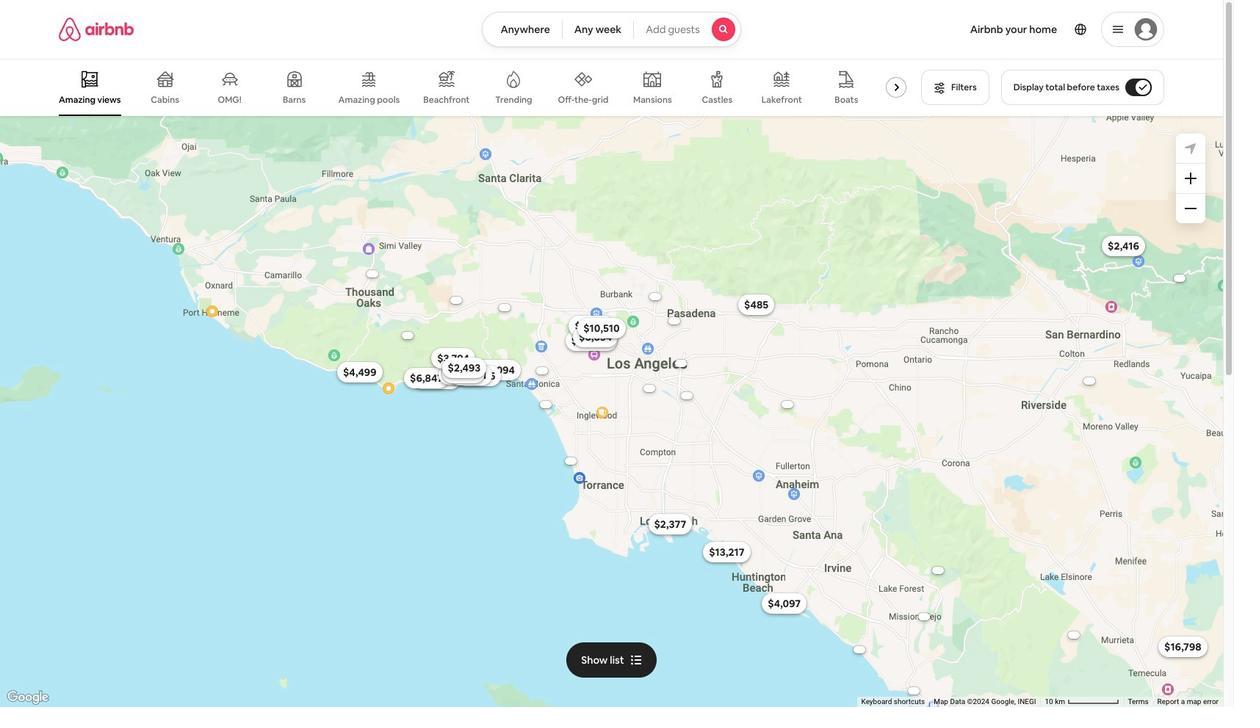 Task type: locate. For each thing, give the bounding box(es) containing it.
google image
[[4, 688, 52, 707]]

None search field
[[482, 12, 741, 47]]

google map
showing 56 stays. region
[[0, 116, 1229, 707]]

group
[[59, 59, 938, 116]]



Task type: describe. For each thing, give the bounding box(es) containing it.
zoom out image
[[1185, 203, 1197, 214]]

zoom in image
[[1185, 173, 1197, 184]]

profile element
[[758, 0, 1164, 59]]



Task type: vqa. For each thing, say whether or not it's contained in the screenshot.
Zoom In image
yes



